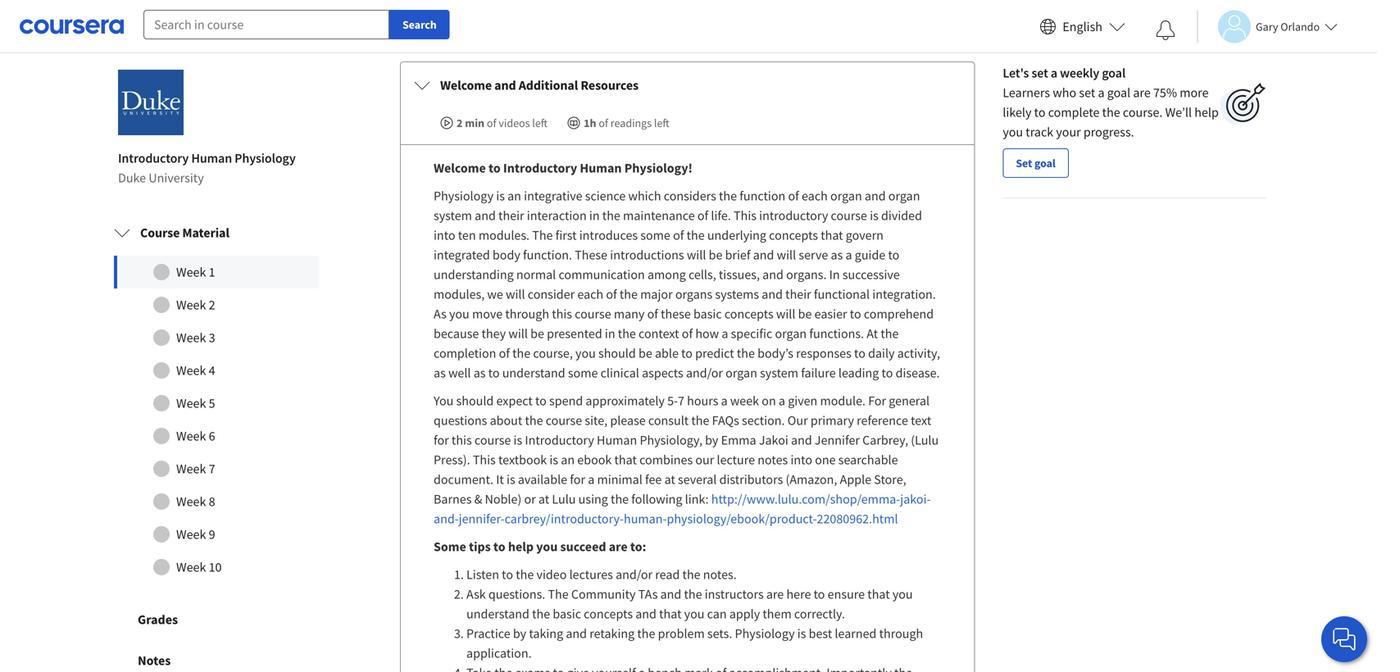 Task type: describe. For each thing, give the bounding box(es) containing it.
videos
[[499, 116, 530, 130]]

you right ensure
[[893, 586, 913, 603]]

to down daily
[[882, 365, 893, 381]]

can
[[707, 606, 727, 622]]

combines
[[639, 452, 693, 468]]

the right at
[[881, 325, 899, 342]]

notes link
[[98, 640, 334, 672]]

0 vertical spatial for
[[434, 432, 449, 448]]

to up correctly. on the bottom of page
[[814, 586, 825, 603]]

1 horizontal spatial their
[[785, 286, 811, 303]]

the down expect
[[525, 412, 543, 429]]

0 vertical spatial each
[[802, 188, 828, 204]]

0 vertical spatial their
[[498, 207, 524, 224]]

the up the taking
[[532, 606, 550, 622]]

a right on
[[779, 393, 785, 409]]

is right it
[[507, 471, 515, 488]]

is up available
[[550, 452, 558, 468]]

minimal
[[597, 471, 642, 488]]

of up 'introductory'
[[788, 188, 799, 204]]

week for week 2
[[176, 297, 206, 313]]

considers
[[664, 188, 716, 204]]

welcome for welcome to introductory human physiology!
[[434, 160, 486, 176]]

to right able
[[681, 345, 693, 362]]

the up many
[[620, 286, 638, 303]]

3
[[209, 330, 215, 346]]

using
[[578, 491, 608, 507]]

of down major
[[647, 306, 658, 322]]

human inside introductory human physiology duke university
[[191, 150, 232, 166]]

of left the life.
[[697, 207, 708, 224]]

integration.
[[872, 286, 936, 303]]

a right how
[[722, 325, 728, 342]]

1 horizontal spatial as
[[474, 365, 486, 381]]

of down maintenance
[[673, 227, 684, 244]]

cells,
[[689, 266, 716, 283]]

gary orlando
[[1256, 19, 1320, 34]]

listen to the video lectures and/or read the notes. ask questions. the community tas and the instructors are here to ensure that you understand the basic concepts and that you can apply them correctly. practice by taking and retaking the problem sets. physiology is best learned through application.
[[466, 566, 923, 662]]

a up faqs
[[721, 393, 728, 409]]

0 vertical spatial concepts
[[769, 227, 818, 244]]

activity,
[[897, 345, 940, 362]]

Search in course text field
[[143, 10, 389, 39]]

is up the textbook
[[514, 432, 522, 448]]

understand inside physiology is an integrative science which considers the function of each organ and organ system and their interaction in the maintenance of life. this introductory course is divided into ten modules. the first introduces some of the underlying concepts that govern integrated body function. these introductions will be brief and will serve as a guide to understanding normal communication among cells, tissues, and organs. in successive modules, we will consider each of the major organs systems and their functional integration. as you move through this course many of these basic concepts will be easier to comprehend because they will be presented in the context of how a specific organ functions. at the completion of the course, you should be able to predict the body's responses to daily activity, as well as to understand some clinical aspects and/or organ system failure leading to disease.
[[502, 365, 565, 381]]

tissues,
[[719, 266, 760, 283]]

week 1
[[176, 264, 215, 280]]

through inside physiology is an integrative science which considers the function of each organ and organ system and their interaction in the maintenance of life. this introductory course is divided into ten modules. the first introduces some of the underlying concepts that govern integrated body function. these introductions will be brief and will serve as a guide to understanding normal communication among cells, tissues, and organs. in successive modules, we will consider each of the major organs systems and their functional integration. as you move through this course many of these basic concepts will be easier to comprehend because they will be presented in the context of how a specific organ functions. at the completion of the course, you should be able to predict the body's responses to daily activity, as well as to understand some clinical aspects and/or organ system failure leading to disease.
[[505, 306, 549, 322]]

that inside physiology is an integrative science which considers the function of each organ and organ system and their interaction in the maintenance of life. this introductory course is divided into ten modules. the first introduces some of the underlying concepts that govern integrated body function. these introductions will be brief and will serve as a guide to understanding normal communication among cells, tissues, and organs. in successive modules, we will consider each of the major organs systems and their functional integration. as you move through this course many of these basic concepts will be easier to comprehend because they will be presented in the context of how a specific organ functions. at the completion of the course, you should be able to predict the body's responses to daily activity, as well as to understand some clinical aspects and/or organ system failure leading to disease.
[[821, 227, 843, 244]]

track
[[1026, 124, 1053, 140]]

questions
[[434, 412, 487, 429]]

(lulu
[[911, 432, 939, 448]]

course down spend
[[546, 412, 582, 429]]

introductory up integrative at the left
[[503, 160, 577, 176]]

help inside the "learners who set a goal are 75% more likely to complete the course. we'll help you track your progress."
[[1195, 104, 1219, 121]]

1 horizontal spatial 2
[[457, 116, 463, 130]]

organ up divided at the top right of page
[[888, 188, 920, 204]]

document.
[[434, 471, 493, 488]]

these
[[661, 306, 691, 322]]

the inside the "learners who set a goal are 75% more likely to complete the course. we'll help you track your progress."
[[1102, 104, 1120, 121]]

govern
[[846, 227, 884, 244]]

introductory
[[759, 207, 828, 224]]

course up presented
[[575, 306, 611, 322]]

week 7 link
[[114, 453, 319, 485]]

module.
[[820, 393, 866, 409]]

and right brief
[[753, 247, 774, 263]]

to right tips
[[493, 539, 505, 555]]

1 vertical spatial in
[[605, 325, 615, 342]]

a inside the "learners who set a goal are 75% more likely to complete the course. we'll help you track your progress."
[[1098, 85, 1105, 101]]

that up 'problem'
[[659, 606, 682, 622]]

a left guide
[[846, 247, 852, 263]]

them
[[763, 606, 792, 622]]

sets.
[[707, 626, 732, 642]]

this inside you should expect to spend approximately 5-7 hours a week on a given module. for general questions about the course site, please consult the faqs section. our primary reference text for this course is introductory human physiology, by emma jakoi and jennifer carbrey, (lulu press). this textbook is an ebook that combines our lecture notes into one searchable document. it is available for a minimal fee at several distributors (amazon, apple store, barnes & noble) or at lulu using the following link:
[[452, 432, 472, 448]]

barnes
[[434, 491, 472, 507]]

2 min of videos left
[[457, 116, 548, 130]]

5-
[[667, 393, 678, 409]]

week for week 8
[[176, 494, 206, 510]]

as
[[434, 306, 447, 322]]

university
[[149, 170, 204, 186]]

duke
[[118, 170, 146, 186]]

will right "they"
[[508, 325, 528, 342]]

0 horizontal spatial some
[[568, 365, 598, 381]]

and up divided at the top right of page
[[865, 188, 886, 204]]

into inside you should expect to spend approximately 5-7 hours a week on a given module. for general questions about the course site, please consult the faqs section. our primary reference text for this course is introductory human physiology, by emma jakoi and jennifer carbrey, (lulu press). this textbook is an ebook that combines our lecture notes into one searchable document. it is available for a minimal fee at several distributors (amazon, apple store, barnes & noble) or at lulu using the following link:
[[791, 452, 812, 468]]

and up ten
[[475, 207, 496, 224]]

&
[[474, 491, 482, 507]]

week 5 link
[[114, 387, 319, 420]]

completion
[[434, 345, 496, 362]]

clinical
[[601, 365, 639, 381]]

the up "questions."
[[516, 566, 534, 583]]

course up govern
[[831, 207, 867, 224]]

interaction
[[527, 207, 587, 224]]

welcome and additional resources
[[440, 77, 639, 94]]

week
[[730, 393, 759, 409]]

week for week 6
[[176, 428, 206, 444]]

a up who
[[1051, 65, 1057, 81]]

1 horizontal spatial at
[[664, 471, 675, 488]]

to inside the "learners who set a goal are 75% more likely to complete the course. we'll help you track your progress."
[[1034, 104, 1046, 121]]

an inside physiology is an integrative science which considers the function of each organ and organ system and their interaction in the maintenance of life. this introductory course is divided into ten modules. the first introduces some of the underlying concepts that govern integrated body function. these introductions will be brief and will serve as a guide to understanding normal communication among cells, tissues, and organs. in successive modules, we will consider each of the major organs systems and their functional integration. as you move through this course many of these basic concepts will be easier to comprehend because they will be presented in the context of how a specific organ functions. at the completion of the course, you should be able to predict the body's responses to daily activity, as well as to understand some clinical aspects and/or organ system failure leading to disease.
[[507, 188, 521, 204]]

consider
[[528, 286, 575, 303]]

who
[[1053, 85, 1076, 101]]

succeed
[[560, 539, 606, 555]]

1h of readings left
[[584, 116, 669, 130]]

body's
[[758, 345, 793, 362]]

jennifer
[[815, 432, 860, 448]]

the up the life.
[[719, 188, 737, 204]]

goal for a
[[1107, 85, 1131, 101]]

which
[[628, 188, 661, 204]]

notes
[[138, 653, 171, 669]]

in
[[829, 266, 840, 283]]

likely
[[1003, 104, 1032, 121]]

22080962.html
[[817, 511, 898, 527]]

searchable
[[838, 452, 898, 468]]

the down specific
[[737, 345, 755, 362]]

text
[[911, 412, 931, 429]]

human up science
[[580, 160, 622, 176]]

press).
[[434, 452, 470, 468]]

problem
[[658, 626, 705, 642]]

0 vertical spatial system
[[434, 207, 472, 224]]

week for week 7
[[176, 461, 206, 477]]

through inside listen to the video lectures and/or read the notes. ask questions. the community tas and the instructors are here to ensure that you understand the basic concepts and that you can apply them correctly. practice by taking and retaking the problem sets. physiology is best learned through application.
[[879, 626, 923, 642]]

and-
[[434, 511, 459, 527]]

1 vertical spatial are
[[609, 539, 628, 555]]

they
[[482, 325, 506, 342]]

lectures
[[569, 566, 613, 583]]

that right ensure
[[867, 586, 890, 603]]

and right the taking
[[566, 626, 587, 642]]

duke university image
[[118, 70, 184, 135]]

and inside dropdown button
[[494, 77, 516, 94]]

physiology inside listen to the video lectures and/or read the notes. ask questions. the community tas and the instructors are here to ensure that you understand the basic concepts and that you can apply them correctly. practice by taking and retaking the problem sets. physiology is best learned through application.
[[735, 626, 795, 642]]

course material
[[140, 225, 229, 241]]

to right guide
[[888, 247, 900, 263]]

week 3 link
[[114, 321, 319, 354]]

jakoi-
[[900, 491, 931, 507]]

the down minimal
[[611, 491, 629, 507]]

learned
[[835, 626, 877, 642]]

grades link
[[98, 599, 334, 640]]

spend
[[549, 393, 583, 409]]

of right "1h"
[[599, 116, 608, 130]]

course,
[[533, 345, 573, 362]]

basic inside physiology is an integrative science which considers the function of each organ and organ system and their interaction in the maintenance of life. this introductory course is divided into ten modules. the first introduces some of the underlying concepts that govern integrated body function. these introductions will be brief and will serve as a guide to understanding normal communication among cells, tissues, and organs. in successive modules, we will consider each of the major organs systems and their functional integration. as you move through this course many of these basic concepts will be easier to comprehend because they will be presented in the context of how a specific organ functions. at the completion of the course, you should be able to predict the body's responses to daily activity, as well as to understand some clinical aspects and/or organ system failure leading to disease.
[[693, 306, 722, 322]]

understand inside listen to the video lectures and/or read the notes. ask questions. the community tas and the instructors are here to ensure that you understand the basic concepts and that you can apply them correctly. practice by taking and retaking the problem sets. physiology is best learned through application.
[[466, 606, 529, 622]]

help center image
[[1334, 630, 1354, 649]]

of down "they"
[[499, 345, 510, 362]]

listen
[[466, 566, 499, 583]]

resources
[[581, 77, 639, 94]]

reference
[[857, 412, 908, 429]]

hours
[[687, 393, 718, 409]]

min
[[465, 116, 485, 130]]

predict
[[695, 345, 734, 362]]

integrated
[[434, 247, 490, 263]]

our
[[788, 412, 808, 429]]

introductions
[[610, 247, 684, 263]]

organ up body's
[[775, 325, 807, 342]]

introductory human physiology duke university
[[118, 150, 296, 186]]

are inside listen to the video lectures and/or read the notes. ask questions. the community tas and the instructors are here to ensure that you understand the basic concepts and that you can apply them correctly. practice by taking and retaking the problem sets. physiology is best learned through application.
[[766, 586, 784, 603]]

to up leading
[[854, 345, 866, 362]]

be up 'course,'
[[530, 325, 544, 342]]

disease.
[[896, 365, 940, 381]]

a up using
[[588, 471, 595, 488]]

we
[[487, 286, 503, 303]]

given
[[788, 393, 817, 409]]

of left how
[[682, 325, 693, 342]]

the left 'course,'
[[512, 345, 531, 362]]

0 horizontal spatial 2
[[209, 297, 215, 313]]

chat with us image
[[1331, 626, 1357, 652]]

course down about
[[475, 432, 511, 448]]

more
[[1180, 85, 1209, 101]]

the inside listen to the video lectures and/or read the notes. ask questions. the community tas and the instructors are here to ensure that you understand the basic concepts and that you can apply them correctly. practice by taking and retaking the problem sets. physiology is best learned through application.
[[548, 586, 569, 603]]

consult
[[648, 412, 689, 429]]

to inside you should expect to spend approximately 5-7 hours a week on a given module. for general questions about the course site, please consult the faqs section. our primary reference text for this course is introductory human physiology, by emma jakoi and jennifer carbrey, (lulu press). this textbook is an ebook that combines our lecture notes into one searchable document. it is available for a minimal fee at several distributors (amazon, apple store, barnes & noble) or at lulu using the following link:
[[535, 393, 547, 409]]

0 horizontal spatial at
[[538, 491, 549, 507]]

of right min
[[487, 116, 496, 130]]

aspects
[[642, 365, 683, 381]]

will left serve at the top of page
[[777, 247, 796, 263]]

the right read
[[682, 566, 701, 583]]

the right retaking
[[637, 626, 655, 642]]

goal for weekly
[[1102, 65, 1126, 81]]



Task type: vqa. For each thing, say whether or not it's contained in the screenshot.
second List from the top of the page
no



Task type: locate. For each thing, give the bounding box(es) containing it.
left right readings in the left top of the page
[[654, 116, 669, 130]]

1 vertical spatial 7
[[209, 461, 215, 477]]

you
[[1003, 124, 1023, 140], [449, 306, 470, 322], [575, 345, 596, 362], [536, 539, 558, 555], [893, 586, 913, 603], [684, 606, 705, 622]]

organs.
[[786, 266, 827, 283]]

gary
[[1256, 19, 1278, 34]]

0 vertical spatial 2
[[457, 116, 463, 130]]

goal
[[1102, 65, 1126, 81], [1107, 85, 1131, 101], [1034, 156, 1056, 171]]

week for week 4
[[176, 362, 206, 379]]

week inside week 9 link
[[176, 526, 206, 543]]

1 horizontal spatial for
[[570, 471, 585, 488]]

a
[[1051, 65, 1057, 81], [1098, 85, 1105, 101], [846, 247, 852, 263], [722, 325, 728, 342], [721, 393, 728, 409], [779, 393, 785, 409], [588, 471, 595, 488]]

0 vertical spatial through
[[505, 306, 549, 322]]

be left able
[[639, 345, 652, 362]]

0 horizontal spatial in
[[589, 207, 600, 224]]

2 week from the top
[[176, 297, 206, 313]]

that inside you should expect to spend approximately 5-7 hours a week on a given module. for general questions about the course site, please consult the faqs section. our primary reference text for this course is introductory human physiology, by emma jakoi and jennifer carbrey, (lulu press). this textbook is an ebook that combines our lecture notes into one searchable document. it is available for a minimal fee at several distributors (amazon, apple store, barnes & noble) or at lulu using the following link:
[[614, 452, 637, 468]]

you inside the "learners who set a goal are 75% more likely to complete the course. we'll help you track your progress."
[[1003, 124, 1023, 140]]

1 horizontal spatial left
[[654, 116, 669, 130]]

1 vertical spatial set
[[1079, 85, 1095, 101]]

2 vertical spatial concepts
[[584, 606, 633, 622]]

0 horizontal spatial an
[[507, 188, 521, 204]]

left right videos
[[532, 116, 548, 130]]

0 horizontal spatial by
[[513, 626, 526, 642]]

welcome inside dropdown button
[[440, 77, 492, 94]]

physiology inside introductory human physiology duke university
[[235, 150, 296, 166]]

readings
[[611, 116, 652, 130]]

1 vertical spatial for
[[570, 471, 585, 488]]

0 horizontal spatial as
[[434, 365, 446, 381]]

week for week 3
[[176, 330, 206, 346]]

1 horizontal spatial physiology
[[434, 188, 494, 204]]

1 vertical spatial concepts
[[725, 306, 774, 322]]

and down our
[[791, 432, 812, 448]]

0 vertical spatial help
[[1195, 104, 1219, 121]]

week 2 link
[[114, 289, 319, 321]]

responses
[[796, 345, 852, 362]]

week left 3
[[176, 330, 206, 346]]

expect
[[496, 393, 533, 409]]

8 week from the top
[[176, 494, 206, 510]]

week 2
[[176, 297, 215, 313]]

are inside the "learners who set a goal are 75% more likely to complete the course. we'll help you track your progress."
[[1133, 85, 1151, 101]]

6
[[209, 428, 215, 444]]

the down many
[[618, 325, 636, 342]]

week 10 link
[[114, 551, 319, 584]]

0 vertical spatial the
[[532, 227, 553, 244]]

distributors
[[719, 471, 783, 488]]

4 week from the top
[[176, 362, 206, 379]]

9 week from the top
[[176, 526, 206, 543]]

will
[[687, 247, 706, 263], [777, 247, 796, 263], [506, 286, 525, 303], [776, 306, 796, 322], [508, 325, 528, 342]]

2 left from the left
[[654, 116, 669, 130]]

introductory inside you should expect to spend approximately 5-7 hours a week on a given module. for general questions about the course site, please consult the faqs section. our primary reference text for this course is introductory human physiology, by emma jakoi and jennifer carbrey, (lulu press). this textbook is an ebook that combines our lecture notes into one searchable document. it is available for a minimal fee at several distributors (amazon, apple store, barnes & noble) or at lulu using the following link:
[[525, 432, 594, 448]]

link:
[[685, 491, 709, 507]]

able
[[655, 345, 679, 362]]

jakoi
[[759, 432, 788, 448]]

the inside physiology is an integrative science which considers the function of each organ and organ system and their interaction in the maintenance of life. this introductory course is divided into ten modules. the first introduces some of the underlying concepts that govern integrated body function. these introductions will be brief and will serve as a guide to understanding normal communication among cells, tissues, and organs. in successive modules, we will consider each of the major organs systems and their functional integration. as you move through this course many of these basic concepts will be easier to comprehend because they will be presented in the context of how a specific organ functions. at the completion of the course, you should be able to predict the body's responses to daily activity, as well as to understand some clinical aspects and/or organ system failure leading to disease.
[[532, 227, 553, 244]]

their up modules.
[[498, 207, 524, 224]]

0 horizontal spatial their
[[498, 207, 524, 224]]

0 vertical spatial set
[[1032, 65, 1048, 81]]

into up (amazon,
[[791, 452, 812, 468]]

functional
[[814, 286, 870, 303]]

welcome down min
[[434, 160, 486, 176]]

1 horizontal spatial by
[[705, 432, 718, 448]]

1 horizontal spatial into
[[791, 452, 812, 468]]

2 vertical spatial physiology
[[735, 626, 795, 642]]

0 horizontal spatial set
[[1032, 65, 1048, 81]]

this inside you should expect to spend approximately 5-7 hours a week on a given module. for general questions about the course site, please consult the faqs section. our primary reference text for this course is introductory human physiology, by emma jakoi and jennifer carbrey, (lulu press). this textbook is an ebook that combines our lecture notes into one searchable document. it is available for a minimal fee at several distributors (amazon, apple store, barnes & noble) or at lulu using the following link:
[[473, 452, 496, 468]]

through down consider
[[505, 306, 549, 322]]

1 horizontal spatial in
[[605, 325, 615, 342]]

1 horizontal spatial this
[[734, 207, 757, 224]]

week 9
[[176, 526, 215, 543]]

human inside you should expect to spend approximately 5-7 hours a week on a given module. for general questions about the course site, please consult the faqs section. our primary reference text for this course is introductory human physiology, by emma jakoi and jennifer carbrey, (lulu press). this textbook is an ebook that combines our lecture notes into one searchable document. it is available for a minimal fee at several distributors (amazon, apple store, barnes & noble) or at lulu using the following link:
[[597, 432, 637, 448]]

0 vertical spatial physiology
[[235, 150, 296, 166]]

1 vertical spatial by
[[513, 626, 526, 642]]

it
[[496, 471, 504, 488]]

week down week 6
[[176, 461, 206, 477]]

0 vertical spatial should
[[598, 345, 636, 362]]

concepts inside listen to the video lectures and/or read the notes. ask questions. the community tas and the instructors are here to ensure that you understand the basic concepts and that you can apply them correctly. practice by taking and retaking the problem sets. physiology is best learned through application.
[[584, 606, 633, 622]]

1 vertical spatial understand
[[466, 606, 529, 622]]

the up 'problem'
[[684, 586, 702, 603]]

0 horizontal spatial help
[[508, 539, 534, 555]]

week 1 link
[[114, 256, 319, 289]]

an inside you should expect to spend approximately 5-7 hours a week on a given module. for general questions about the course site, please consult the faqs section. our primary reference text for this course is introductory human physiology, by emma jakoi and jennifer carbrey, (lulu press). this textbook is an ebook that combines our lecture notes into one searchable document. it is available for a minimal fee at several distributors (amazon, apple store, barnes & noble) or at lulu using the following link:
[[561, 452, 575, 468]]

the up progress.
[[1102, 104, 1120, 121]]

integrative
[[524, 188, 582, 204]]

presented
[[547, 325, 602, 342]]

week inside week 10 link
[[176, 559, 206, 576]]

week up week 3 in the left of the page
[[176, 297, 206, 313]]

into inside physiology is an integrative science which considers the function of each organ and organ system and their interaction in the maintenance of life. this introductory course is divided into ten modules. the first introduces some of the underlying concepts that govern integrated body function. these introductions will be brief and will serve as a guide to understanding normal communication among cells, tissues, and organs. in successive modules, we will consider each of the major organs systems and their functional integration. as you move through this course many of these basic concepts will be easier to comprehend because they will be presented in the context of how a specific organ functions. at the completion of the course, you should be able to predict the body's responses to daily activity, as well as to understand some clinical aspects and/or organ system failure leading to disease.
[[434, 227, 455, 244]]

notes
[[758, 452, 788, 468]]

0 vertical spatial 7
[[678, 393, 684, 409]]

2 horizontal spatial are
[[1133, 85, 1151, 101]]

that up minimal
[[614, 452, 637, 468]]

and inside you should expect to spend approximately 5-7 hours a week on a given module. for general questions about the course site, please consult the faqs section. our primary reference text for this course is introductory human physiology, by emma jakoi and jennifer carbrey, (lulu press). this textbook is an ebook that combines our lecture notes into one searchable document. it is available for a minimal fee at several distributors (amazon, apple store, barnes & noble) or at lulu using the following link:
[[791, 432, 812, 448]]

concepts up retaking
[[584, 606, 633, 622]]

0 horizontal spatial this
[[473, 452, 496, 468]]

week inside "week 4" link
[[176, 362, 206, 379]]

1 horizontal spatial system
[[760, 365, 798, 381]]

1 horizontal spatial 7
[[678, 393, 684, 409]]

science
[[585, 188, 626, 204]]

2 horizontal spatial as
[[831, 247, 843, 263]]

help
[[1195, 104, 1219, 121], [508, 539, 534, 555]]

1 vertical spatial system
[[760, 365, 798, 381]]

as up in
[[831, 247, 843, 263]]

this up document.
[[473, 452, 496, 468]]

organ up govern
[[830, 188, 862, 204]]

1 vertical spatial help
[[508, 539, 534, 555]]

lulu
[[552, 491, 576, 507]]

0 vertical spatial welcome
[[440, 77, 492, 94]]

should
[[598, 345, 636, 362], [456, 393, 494, 409]]

and/or up tas
[[616, 566, 653, 583]]

store,
[[874, 471, 906, 488]]

1 horizontal spatial should
[[598, 345, 636, 362]]

read
[[655, 566, 680, 583]]

and/or
[[686, 365, 723, 381], [616, 566, 653, 583]]

divided
[[881, 207, 922, 224]]

week inside week 5 link
[[176, 395, 206, 412]]

the up introduces
[[602, 207, 620, 224]]

basic inside listen to the video lectures and/or read the notes. ask questions. the community tas and the instructors are here to ensure that you understand the basic concepts and that you can apply them correctly. practice by taking and retaking the problem sets. physiology is best learned through application.
[[553, 606, 581, 622]]

should inside you should expect to spend approximately 5-7 hours a week on a given module. for general questions about the course site, please consult the faqs section. our primary reference text for this course is introductory human physiology, by emma jakoi and jennifer carbrey, (lulu press). this textbook is an ebook that combines our lecture notes into one searchable document. it is available for a minimal fee at several distributors (amazon, apple store, barnes & noble) or at lulu using the following link:
[[456, 393, 494, 409]]

each up 'introductory'
[[802, 188, 828, 204]]

be left easier
[[798, 306, 812, 322]]

3 week from the top
[[176, 330, 206, 346]]

understanding
[[434, 266, 514, 283]]

1 vertical spatial 2
[[209, 297, 215, 313]]

by inside listen to the video lectures and/or read the notes. ask questions. the community tas and the instructors are here to ensure that you understand the basic concepts and that you can apply them correctly. practice by taking and retaking the problem sets. physiology is best learned through application.
[[513, 626, 526, 642]]

to up track on the top
[[1034, 104, 1046, 121]]

0 vertical spatial this
[[552, 306, 572, 322]]

physiology inside physiology is an integrative science which considers the function of each organ and organ system and their interaction in the maintenance of life. this introductory course is divided into ten modules. the first introduces some of the underlying concepts that govern integrated body function. these introductions will be brief and will serve as a guide to understanding normal communication among cells, tissues, and organs. in successive modules, we will consider each of the major organs systems and their functional integration. as you move through this course many of these basic concepts will be easier to comprehend because they will be presented in the context of how a specific organ functions. at the completion of the course, you should be able to predict the body's responses to daily activity, as well as to understand some clinical aspects and/or organ system failure leading to disease.
[[434, 188, 494, 204]]

this inside physiology is an integrative science which considers the function of each organ and organ system and their interaction in the maintenance of life. this introductory course is divided into ten modules. the first introduces some of the underlying concepts that govern integrated body function. these introductions will be brief and will serve as a guide to understanding normal communication among cells, tissues, and organs. in successive modules, we will consider each of the major organs systems and their functional integration. as you move through this course many of these basic concepts will be easier to comprehend because they will be presented in the context of how a specific organ functions. at the completion of the course, you should be able to predict the body's responses to daily activity, as well as to understand some clinical aspects and/or organ system failure leading to disease.
[[734, 207, 757, 224]]

and/or inside listen to the video lectures and/or read the notes. ask questions. the community tas and the instructors are here to ensure that you understand the basic concepts and that you can apply them correctly. practice by taking and retaking the problem sets. physiology is best learned through application.
[[616, 566, 653, 583]]

english button
[[1033, 0, 1132, 53]]

set
[[1032, 65, 1048, 81], [1079, 85, 1095, 101]]

0 horizontal spatial physiology
[[235, 150, 296, 166]]

organs
[[675, 286, 713, 303]]

you down likely
[[1003, 124, 1023, 140]]

0 horizontal spatial for
[[434, 432, 449, 448]]

1 vertical spatial an
[[561, 452, 575, 468]]

you left the can
[[684, 606, 705, 622]]

to right well at bottom
[[488, 365, 500, 381]]

will up body's
[[776, 306, 796, 322]]

week for week 10
[[176, 559, 206, 576]]

organ
[[830, 188, 862, 204], [888, 188, 920, 204], [775, 325, 807, 342], [726, 365, 757, 381]]

be
[[709, 247, 722, 263], [798, 306, 812, 322], [530, 325, 544, 342], [639, 345, 652, 362]]

week left the 1
[[176, 264, 206, 280]]

to down functional
[[850, 306, 861, 322]]

by inside you should expect to spend approximately 5-7 hours a week on a given module. for general questions about the course site, please consult the faqs section. our primary reference text for this course is introductory human physiology, by emma jakoi and jennifer carbrey, (lulu press). this textbook is an ebook that combines our lecture notes into one searchable document. it is available for a minimal fee at several distributors (amazon, apple store, barnes & noble) or at lulu using the following link:
[[705, 432, 718, 448]]

let's set a weekly goal
[[1003, 65, 1126, 81]]

1 horizontal spatial this
[[552, 306, 572, 322]]

maintenance
[[623, 207, 695, 224]]

1 vertical spatial basic
[[553, 606, 581, 622]]

in down science
[[589, 207, 600, 224]]

0 vertical spatial goal
[[1102, 65, 1126, 81]]

2 vertical spatial are
[[766, 586, 784, 603]]

10 week from the top
[[176, 559, 206, 576]]

some
[[434, 539, 466, 555]]

1 horizontal spatial set
[[1079, 85, 1095, 101]]

week for week 5
[[176, 395, 206, 412]]

1 vertical spatial this
[[452, 432, 472, 448]]

community
[[571, 586, 636, 603]]

1 vertical spatial should
[[456, 393, 494, 409]]

week inside week 2 link
[[176, 297, 206, 313]]

week inside week 1 link
[[176, 264, 206, 280]]

0 vertical spatial are
[[1133, 85, 1151, 101]]

major
[[640, 286, 673, 303]]

at right or
[[538, 491, 549, 507]]

introductory up duke
[[118, 150, 189, 166]]

you down presented
[[575, 345, 596, 362]]

week for week 1
[[176, 264, 206, 280]]

to down 2 min of videos left
[[489, 160, 501, 176]]

show notifications image
[[1156, 20, 1175, 40]]

are
[[1133, 85, 1151, 101], [609, 539, 628, 555], [766, 586, 784, 603]]

0 horizontal spatial are
[[609, 539, 628, 555]]

0 horizontal spatial basic
[[553, 606, 581, 622]]

(amazon,
[[786, 471, 837, 488]]

and down read
[[660, 586, 681, 603]]

1 horizontal spatial are
[[766, 586, 784, 603]]

be left brief
[[709, 247, 722, 263]]

best
[[809, 626, 832, 642]]

in down many
[[605, 325, 615, 342]]

0 horizontal spatial should
[[456, 393, 494, 409]]

0 horizontal spatial and/or
[[616, 566, 653, 583]]

0 vertical spatial at
[[664, 471, 675, 488]]

ensure
[[828, 586, 865, 603]]

1 horizontal spatial each
[[802, 188, 828, 204]]

ebook
[[577, 452, 612, 468]]

1 horizontal spatial some
[[640, 227, 670, 244]]

organ up week
[[726, 365, 757, 381]]

6 week from the top
[[176, 428, 206, 444]]

some up spend
[[568, 365, 598, 381]]

as left well at bottom
[[434, 365, 446, 381]]

on
[[762, 393, 776, 409]]

week left '4'
[[176, 362, 206, 379]]

you up video
[[536, 539, 558, 555]]

http://www.lulu.com/shop/emma-jakoi- and-jennifer-carbrey/introductory-human-physiology/ebook/product-22080962.html
[[434, 491, 931, 527]]

set down weekly
[[1079, 85, 1095, 101]]

7 week from the top
[[176, 461, 206, 477]]

1 vertical spatial their
[[785, 286, 811, 303]]

week left 10
[[176, 559, 206, 576]]

grades
[[138, 612, 178, 628]]

week 10
[[176, 559, 222, 576]]

goal inside the "learners who set a goal are 75% more likely to complete the course. we'll help you track your progress."
[[1107, 85, 1131, 101]]

primary
[[811, 412, 854, 429]]

welcome for welcome and additional resources
[[440, 77, 492, 94]]

and/or inside physiology is an integrative science which considers the function of each organ and organ system and their interaction in the maintenance of life. this introductory course is divided into ten modules. the first introduces some of the underlying concepts that govern integrated body function. these introductions will be brief and will serve as a guide to understanding normal communication among cells, tissues, and organs. in successive modules, we will consider each of the major organs systems and their functional integration. as you move through this course many of these basic concepts will be easier to comprehend because they will be presented in the context of how a specific organ functions. at the completion of the course, you should be able to predict the body's responses to daily activity, as well as to understand some clinical aspects and/or organ system failure leading to disease.
[[686, 365, 723, 381]]

to
[[1034, 104, 1046, 121], [489, 160, 501, 176], [888, 247, 900, 263], [850, 306, 861, 322], [681, 345, 693, 362], [854, 345, 866, 362], [488, 365, 500, 381], [882, 365, 893, 381], [535, 393, 547, 409], [493, 539, 505, 555], [502, 566, 513, 583], [814, 586, 825, 603]]

5 week from the top
[[176, 395, 206, 412]]

coursera image
[[20, 13, 124, 40]]

week inside week 8 link
[[176, 494, 206, 510]]

week left the "9"
[[176, 526, 206, 543]]

week inside week 6 link
[[176, 428, 206, 444]]

easier
[[815, 306, 847, 322]]

that up serve at the top of page
[[821, 227, 843, 244]]

1 vertical spatial into
[[791, 452, 812, 468]]

0 vertical spatial by
[[705, 432, 718, 448]]

basic up the taking
[[553, 606, 581, 622]]

human-
[[624, 511, 667, 527]]

0 horizontal spatial into
[[434, 227, 455, 244]]

will up cells,
[[687, 247, 706, 263]]

1 vertical spatial physiology
[[434, 188, 494, 204]]

is inside listen to the video lectures and/or read the notes. ask questions. the community tas and the instructors are here to ensure that you understand the basic concepts and that you can apply them correctly. practice by taking and retaking the problem sets. physiology is best learned through application.
[[797, 626, 806, 642]]

apply
[[729, 606, 760, 622]]

0 horizontal spatial left
[[532, 116, 548, 130]]

goal up course.
[[1107, 85, 1131, 101]]

human
[[191, 150, 232, 166], [580, 160, 622, 176], [597, 432, 637, 448]]

you
[[434, 393, 454, 409]]

1 vertical spatial and/or
[[616, 566, 653, 583]]

week for week 9
[[176, 526, 206, 543]]

lecture
[[717, 452, 755, 468]]

you should expect to spend approximately 5-7 hours a week on a given module. for general questions about the course site, please consult the faqs section. our primary reference text for this course is introductory human physiology, by emma jakoi and jennifer carbrey, (lulu press). this textbook is an ebook that combines our lecture notes into one searchable document. it is available for a minimal fee at several distributors (amazon, apple store, barnes & noble) or at lulu using the following link:
[[434, 393, 939, 507]]

0 vertical spatial into
[[434, 227, 455, 244]]

function.
[[523, 247, 572, 263]]

1 week from the top
[[176, 264, 206, 280]]

8
[[209, 494, 215, 510]]

and down tas
[[635, 606, 657, 622]]

at right fee
[[664, 471, 675, 488]]

of down communication
[[606, 286, 617, 303]]

0 vertical spatial in
[[589, 207, 600, 224]]

0 horizontal spatial through
[[505, 306, 549, 322]]

0 vertical spatial and/or
[[686, 365, 723, 381]]

site,
[[585, 412, 608, 429]]

this inside physiology is an integrative science which considers the function of each organ and organ system and their interaction in the maintenance of life. this introductory course is divided into ten modules. the first introduces some of the underlying concepts that govern integrated body function. these introductions will be brief and will serve as a guide to understanding normal communication among cells, tissues, and organs. in successive modules, we will consider each of the major organs systems and their functional integration. as you move through this course many of these basic concepts will be easier to comprehend because they will be presented in the context of how a specific organ functions. at the completion of the course, you should be able to predict the body's responses to daily activity, as well as to understand some clinical aspects and/or organ system failure leading to disease.
[[552, 306, 572, 322]]

1 horizontal spatial help
[[1195, 104, 1219, 121]]

this down consider
[[552, 306, 572, 322]]

2 up 3
[[209, 297, 215, 313]]

at
[[867, 325, 878, 342]]

week 7
[[176, 461, 215, 477]]

course.
[[1123, 104, 1163, 121]]

1 left from the left
[[532, 116, 548, 130]]

will right we
[[506, 286, 525, 303]]

is up modules.
[[496, 188, 505, 204]]

is up govern
[[870, 207, 879, 224]]

0 horizontal spatial 7
[[209, 461, 215, 477]]

practice
[[466, 626, 510, 642]]

each
[[802, 188, 828, 204], [577, 286, 603, 303]]

1 vertical spatial the
[[548, 586, 569, 603]]

0 vertical spatial an
[[507, 188, 521, 204]]

serve
[[799, 247, 828, 263]]

the down the considers at top
[[687, 227, 705, 244]]

should inside physiology is an integrative science which considers the function of each organ and organ system and their interaction in the maintenance of life. this introductory course is divided into ten modules. the first introduces some of the underlying concepts that govern integrated body function. these introductions will be brief and will serve as a guide to understanding normal communication among cells, tissues, and organs. in successive modules, we will consider each of the major organs systems and their functional integration. as you move through this course many of these basic concepts will be easier to comprehend because they will be presented in the context of how a specific organ functions. at the completion of the course, you should be able to predict the body's responses to daily activity, as well as to understand some clinical aspects and/or organ system failure leading to disease.
[[598, 345, 636, 362]]

goal right weekly
[[1102, 65, 1126, 81]]

0 horizontal spatial this
[[452, 432, 472, 448]]

introductory
[[118, 150, 189, 166], [503, 160, 577, 176], [525, 432, 594, 448]]

introductory inside introductory human physiology duke university
[[118, 150, 189, 166]]

week 8
[[176, 494, 215, 510]]

week inside week 7 link
[[176, 461, 206, 477]]

7 inside you should expect to spend approximately 5-7 hours a week on a given module. for general questions about the course site, please consult the faqs section. our primary reference text for this course is introductory human physiology, by emma jakoi and jennifer carbrey, (lulu press). this textbook is an ebook that combines our lecture notes into one searchable document. it is available for a minimal fee at several distributors (amazon, apple store, barnes & noble) or at lulu using the following link:
[[678, 393, 684, 409]]

goal inside 'button'
[[1034, 156, 1056, 171]]

1 vertical spatial goal
[[1107, 85, 1131, 101]]

should up clinical
[[598, 345, 636, 362]]

tips
[[469, 539, 491, 555]]

1 vertical spatial some
[[568, 365, 598, 381]]

1 vertical spatial through
[[879, 626, 923, 642]]

week inside week 3 link
[[176, 330, 206, 346]]

1 vertical spatial this
[[473, 452, 496, 468]]

concepts down 'introductory'
[[769, 227, 818, 244]]

2 vertical spatial goal
[[1034, 156, 1056, 171]]

0 horizontal spatial each
[[577, 286, 603, 303]]

0 vertical spatial understand
[[502, 365, 565, 381]]

leading
[[838, 365, 879, 381]]

this up underlying
[[734, 207, 757, 224]]

1 horizontal spatial through
[[879, 626, 923, 642]]

the down 'hours'
[[691, 412, 709, 429]]

you right as
[[449, 306, 470, 322]]

help right tips
[[508, 539, 534, 555]]

system up ten
[[434, 207, 472, 224]]

gary orlando button
[[1197, 10, 1338, 43]]

1 vertical spatial welcome
[[434, 160, 486, 176]]

modules,
[[434, 286, 485, 303]]

are up course.
[[1133, 85, 1151, 101]]

and left organs.
[[762, 266, 784, 283]]

to up "questions."
[[502, 566, 513, 583]]

1 horizontal spatial basic
[[693, 306, 722, 322]]

week 5
[[176, 395, 215, 412]]

1 vertical spatial each
[[577, 286, 603, 303]]

approximately
[[586, 393, 665, 409]]

to left spend
[[535, 393, 547, 409]]

0 vertical spatial this
[[734, 207, 757, 224]]

set inside the "learners who set a goal are 75% more likely to complete the course. we'll help you track your progress."
[[1079, 85, 1095, 101]]

and right systems on the top right
[[762, 286, 783, 303]]



